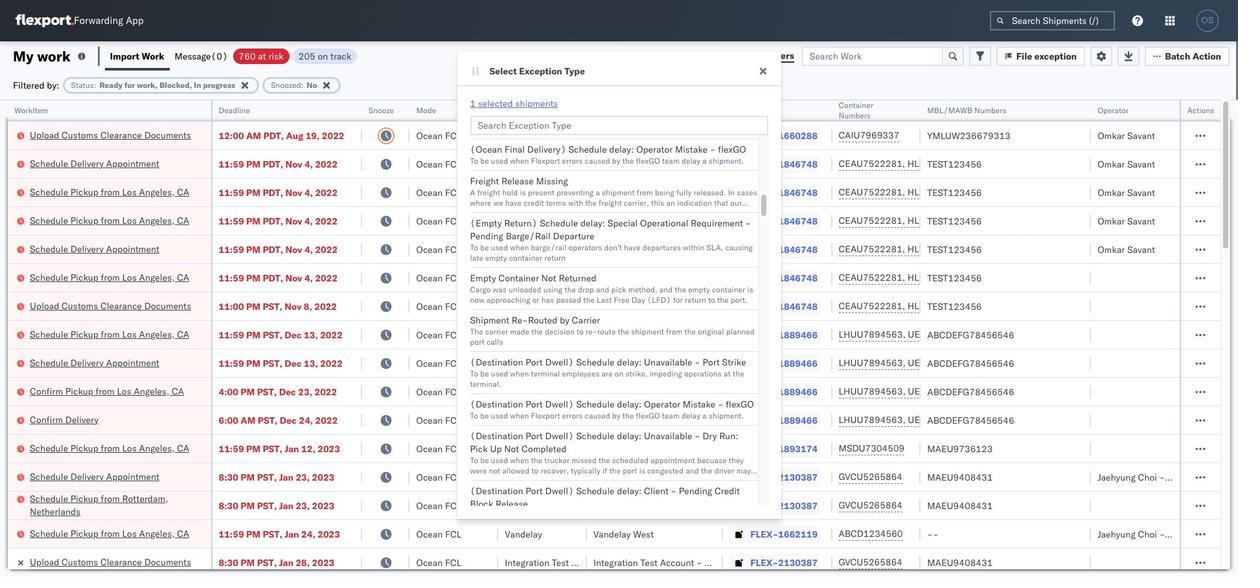 Task type: locate. For each thing, give the bounding box(es) containing it.
0 horizontal spatial and
[[596, 285, 609, 295]]

0 vertical spatial unavailable
[[644, 357, 692, 369]]

0 vertical spatial pending
[[470, 231, 503, 242]]

to for (ocean final delivery) schedule delay: operator mistake - flexgo
[[470, 156, 478, 166]]

4,
[[304, 158, 313, 170], [304, 187, 313, 199], [304, 215, 313, 227], [304, 244, 313, 256], [304, 272, 313, 284]]

pickup for schedule pickup from rotterdam, netherlands link
[[70, 493, 98, 505]]

1 lagerfeld from the top
[[724, 472, 762, 484]]

resize handle column header
[[195, 100, 211, 578], [347, 100, 362, 578], [394, 100, 410, 578], [483, 100, 498, 578], [571, 100, 587, 578], [708, 100, 723, 578], [817, 100, 832, 578], [905, 100, 921, 578], [1076, 100, 1091, 578], [1164, 100, 1180, 578], [1205, 100, 1221, 578]]

1660288
[[778, 130, 818, 142]]

resize handle column header for mbl/mawb numbers
[[1076, 100, 1091, 578]]

5 omkar savant from the top
[[1098, 244, 1155, 256]]

demo for -
[[541, 130, 565, 142]]

unavailable inside (destination port dwell) schedule delay: unavailable  - port strike to be used when terminal employees are on strike, impeding operations at the terminal.
[[644, 357, 692, 369]]

1 vertical spatial customs
[[62, 300, 98, 312]]

delay: inside "(destination port dwell) schedule delay: operator mistake -  flexgo to be used when flexport errors caused by the flexgo team delay a shipment."
[[617, 399, 642, 411]]

0 vertical spatial mistake
[[675, 144, 708, 156]]

1 dwell) from the top
[[545, 357, 574, 369]]

from for 5th schedule pickup from los angeles, ca link from the bottom of the page
[[101, 215, 120, 226]]

pst,
[[263, 301, 282, 313], [263, 329, 282, 341], [263, 358, 282, 370], [257, 387, 277, 398], [258, 415, 278, 427], [263, 444, 282, 455], [257, 472, 277, 484], [257, 501, 277, 512], [263, 529, 282, 541], [257, 558, 277, 569]]

1 vertical spatial shipment.
[[709, 411, 744, 421]]

snooze
[[369, 106, 394, 115]]

not
[[489, 467, 500, 476]]

bosch down pick
[[593, 301, 619, 313]]

1 vertical spatial delay
[[682, 411, 701, 421]]

delay for (ocean final delivery) schedule delay: operator mistake - flexgo
[[682, 156, 701, 166]]

be inside (empty return) schedule delay: special operational requirement - pending barge/rail departure to be used when barge/rail operators don't have departures within sla, causing late empty container return
[[480, 243, 489, 253]]

the down strike
[[733, 369, 744, 379]]

delay for (destination port dwell) schedule delay: operator mistake -  flexgo
[[682, 411, 701, 421]]

0 horizontal spatial not
[[504, 444, 519, 456]]

not
[[541, 273, 556, 284], [504, 444, 519, 456]]

4 schedule delivery appointment link from the top
[[30, 471, 159, 484]]

consignee up "appointment"
[[653, 444, 697, 455]]

integration test account - karl lagerfeld down congested
[[593, 501, 762, 512]]

1 vertical spatial 8:30
[[219, 501, 238, 512]]

and up (lfd)
[[660, 285, 673, 295]]

by inside (ocean final delivery) schedule delay: operator mistake - flexgo to be used when flexport errors caused by the flexgo team delay a shipment.
[[612, 156, 620, 166]]

2 resize handle column header from the left
[[347, 100, 362, 578]]

integration up vandelay west
[[593, 501, 638, 512]]

used inside (ocean final delivery) schedule delay: operator mistake - flexgo to be used when flexport errors caused by the flexgo team delay a shipment.
[[491, 156, 508, 166]]

dwell) down the recover,
[[545, 486, 574, 498]]

1 vertical spatial client
[[644, 486, 669, 498]]

demo for bookings
[[541, 444, 565, 455]]

los for 5th schedule pickup from los angeles, ca link from the bottom of the page
[[122, 215, 137, 226]]

- inside (destination port dwell) schedule delay: unavailable  - port strike to be used when terminal employees are on strike, impeding operations at the terminal.
[[695, 357, 700, 369]]

flexgo down flex
[[718, 144, 746, 156]]

0 vertical spatial container
[[839, 100, 873, 110]]

shipment. inside "(destination port dwell) schedule delay: operator mistake -  flexgo to be used when flexport errors caused by the flexgo team delay a shipment."
[[709, 411, 744, 421]]

nov
[[285, 158, 302, 170], [285, 187, 302, 199], [285, 215, 302, 227], [285, 244, 302, 256], [285, 272, 302, 284], [285, 301, 302, 313]]

1 vertical spatial team
[[662, 411, 680, 421]]

delay: inside (empty return) schedule delay: special operational requirement - pending barge/rail departure to be used when barge/rail operators don't have departures within sla, causing late empty container return
[[581, 218, 605, 229]]

mistake down consignee button
[[675, 144, 708, 156]]

consignee inside button
[[593, 106, 631, 115]]

0 vertical spatial am
[[246, 130, 261, 142]]

caused inside (ocean final delivery) schedule delay: operator mistake - flexgo to be used when flexport errors caused by the flexgo team delay a shipment.
[[585, 156, 610, 166]]

ceau7522281, for 3rd schedule delivery appointment 'link' from the bottom of the page
[[839, 244, 905, 255]]

when up allowed
[[510, 456, 529, 466]]

filtered by:
[[13, 79, 59, 91]]

1 horizontal spatial vandelay
[[593, 529, 631, 541]]

when up completed
[[510, 411, 529, 421]]

operators
[[569, 243, 602, 253]]

flexport demo consignee
[[505, 130, 611, 142], [505, 444, 611, 455]]

(empty return) schedule delay: special operational requirement - pending barge/rail departure to be used when barge/rail operators don't have departures within sla, causing late empty container return
[[470, 218, 753, 263]]

1 delay from the top
[[682, 156, 701, 166]]

schedule inside (ocean final delivery) schedule delay: operator mistake - flexgo to be used when flexport errors caused by the flexgo team delay a shipment.
[[569, 144, 607, 156]]

integration
[[593, 472, 638, 484], [593, 501, 638, 512], [593, 558, 638, 569]]

release inside (destination port dwell) schedule delay: unavailable  -  dry run: pick up not completed to be used when the trucker missed the scheduled appointment becuase they were not allowed to recover, typically if the port is congested and the driver may be outside port working hours. (destination port dwell) schedule delay: client - pending credit block release
[[496, 499, 528, 511]]

1 vertical spatial 13,
[[304, 358, 318, 370]]

is inside (destination port dwell) schedule delay: unavailable  -  dry run: pick up not completed to be used when the trucker missed the scheduled appointment becuase they were not allowed to recover, typically if the port is congested and the driver may be outside port working hours. (destination port dwell) schedule delay: client - pending credit block release
[[639, 467, 645, 476]]

by up bookings
[[612, 411, 620, 421]]

schedule inside schedule pickup from rotterdam, netherlands
[[30, 493, 68, 505]]

7 11:59 from the top
[[219, 358, 244, 370]]

2 vandelay from the left
[[593, 529, 631, 541]]

2 horizontal spatial port
[[623, 467, 637, 476]]

port inside shipment re-routed by carrier the carrier made the decision to re-route the shipment from the original planned port calls
[[470, 338, 485, 347]]

and down "appointment"
[[686, 467, 699, 476]]

4 ceau7522281, from the top
[[839, 244, 905, 255]]

used down the (ocean
[[491, 156, 508, 166]]

4 fcl from the top
[[445, 215, 462, 227]]

angeles, for fourth schedule pickup from los angeles, ca link
[[139, 329, 175, 340]]

pick
[[470, 444, 488, 456]]

3 2130387 from the top
[[778, 558, 818, 569]]

a for (destination port dwell) schedule delay: operator mistake -  flexgo
[[703, 411, 707, 421]]

freight release missing
[[470, 176, 568, 187]]

1 vertical spatial lagerfeld
[[724, 501, 762, 512]]

(destination inside (destination port dwell) schedule delay: unavailable  - port strike to be used when terminal employees are on strike, impeding operations at the terminal.
[[470, 357, 523, 369]]

gvcu5265864 down msdu7304509 at the right bottom of page
[[839, 472, 903, 483]]

delay: up departure
[[581, 218, 605, 229]]

1 flexport demo consignee from the top
[[505, 130, 611, 142]]

resize handle column header for flex id
[[817, 100, 832, 578]]

11:59 for fourth schedule pickup from los angeles, ca link
[[219, 329, 244, 341]]

lhuu7894563, for schedule delivery appointment
[[839, 358, 906, 369]]

shipment.
[[709, 156, 744, 166], [709, 411, 744, 421]]

flexport. image
[[16, 14, 74, 27]]

4 1889466 from the top
[[778, 415, 818, 427]]

0 vertical spatial empty
[[485, 253, 507, 263]]

to inside (destination port dwell) schedule delay: unavailable  -  dry run: pick up not completed to be used when the trucker missed the scheduled appointment becuase they were not allowed to recover, typically if the port is congested and the driver may be outside port working hours. (destination port dwell) schedule delay: client - pending credit block release
[[532, 467, 539, 476]]

0 vertical spatial --
[[593, 130, 605, 142]]

pdt, for third upload customs clearance documents link from the bottom
[[263, 130, 284, 142]]

upload customs clearance documents link
[[30, 129, 191, 142], [30, 300, 191, 313], [30, 556, 191, 569]]

4 flex-1846748 from the top
[[750, 244, 818, 256]]

dry
[[703, 431, 717, 443]]

los for fifth schedule pickup from los angeles, ca link from the top
[[122, 443, 137, 455]]

1 vertical spatial 23,
[[296, 472, 310, 484]]

be inside (destination port dwell) schedule delay: unavailable  - port strike to be used when terminal employees are on strike, impeding operations at the terminal.
[[480, 369, 489, 379]]

1 integration from the top
[[593, 472, 638, 484]]

1 vertical spatial am
[[241, 415, 256, 427]]

the
[[470, 327, 483, 337]]

used up not
[[491, 456, 508, 466]]

3 11:59 pm pdt, nov 4, 2022 from the top
[[219, 215, 338, 227]]

: left ready
[[94, 80, 96, 90]]

1 vertical spatial by
[[560, 315, 570, 327]]

consignee up (ocean final delivery) schedule delay: operator mistake - flexgo to be used when flexport errors caused by the flexgo team delay a shipment.
[[568, 130, 611, 142]]

approaching
[[487, 295, 530, 305]]

resize handle column header for consignee
[[708, 100, 723, 578]]

have
[[624, 243, 641, 253]]

mode
[[416, 106, 436, 115]]

2 ceau7522281, from the top
[[839, 187, 905, 198]]

and up last
[[596, 285, 609, 295]]

0 vertical spatial container
[[509, 253, 542, 263]]

to inside "(destination port dwell) schedule delay: operator mistake -  flexgo to be used when flexport errors caused by the flexgo team delay a shipment."
[[470, 411, 478, 421]]

0 horizontal spatial port
[[470, 338, 485, 347]]

4 schedule pickup from los angeles, ca from the top
[[30, 329, 189, 340]]

id
[[746, 106, 754, 115]]

from for 6th schedule pickup from los angeles, ca link
[[101, 528, 120, 540]]

shipment. inside (ocean final delivery) schedule delay: operator mistake - flexgo to be used when flexport errors caused by the flexgo team delay a shipment.
[[709, 156, 744, 166]]

6:00 am pst, dec 24, 2022
[[219, 415, 338, 427]]

1 vertical spatial integration test account - karl lagerfeld
[[593, 501, 762, 512]]

bosch ocean test down search exception type text field
[[593, 158, 668, 170]]

container up the caiu7969337
[[839, 100, 873, 110]]

pickup for fourth schedule pickup from los angeles, ca link
[[70, 329, 98, 340]]

operator inside (ocean final delivery) schedule delay: operator mistake - flexgo to be used when flexport errors caused by the flexgo team delay a shipment.
[[636, 144, 673, 156]]

dwell) inside (destination port dwell) schedule delay: unavailable  - port strike to be used when terminal employees are on strike, impeding operations at the terminal.
[[545, 357, 574, 369]]

0 horizontal spatial empty
[[485, 253, 507, 263]]

0 vertical spatial delay
[[682, 156, 701, 166]]

from for confirm pickup from los angeles, ca link
[[96, 386, 115, 398]]

1 uetu5238478 from the top
[[908, 329, 971, 341]]

1 ocean fcl from the top
[[416, 130, 462, 142]]

1 vertical spatial for
[[673, 295, 683, 305]]

integration test account - karl lagerfeld down west
[[593, 558, 762, 569]]

sla,
[[707, 243, 723, 253]]

container inside empty container not returned cargo was unloaded using the drop and pick method, and the empty container is now approaching or has passed the last free day (lfd) for return to the port.
[[712, 285, 745, 295]]

13, for schedule delivery appointment
[[304, 358, 318, 370]]

2 when from the top
[[510, 243, 529, 253]]

pdt, for fourth schedule pickup from los angeles, ca link from the bottom of the page
[[263, 272, 283, 284]]

1 : from the left
[[94, 80, 96, 90]]

1 vertical spatial unavailable
[[644, 431, 692, 443]]

1 vertical spatial errors
[[562, 411, 583, 421]]

becuase
[[697, 456, 727, 466]]

3 used from the top
[[491, 369, 508, 379]]

1889466 for schedule delivery appointment
[[778, 358, 818, 370]]

1 ceau7522281, hlxu6269489, hlxu8034992 from the top
[[839, 158, 1040, 170]]

used for (destination port dwell) schedule delay: unavailable  - port strike
[[491, 369, 508, 379]]

trucker
[[545, 456, 570, 466]]

filtered
[[13, 79, 45, 91]]

2023
[[318, 444, 340, 455], [312, 472, 335, 484], [312, 501, 335, 512], [318, 529, 340, 541], [312, 558, 335, 569]]

resize handle column header for mode
[[483, 100, 498, 578]]

confirm for confirm pickup from los angeles, ca
[[30, 386, 63, 398]]

24, up 12,
[[299, 415, 313, 427]]

demo up delivery)
[[541, 130, 565, 142]]

schedule pickup from los angeles, ca
[[30, 186, 189, 198], [30, 215, 189, 226], [30, 272, 189, 283], [30, 329, 189, 340], [30, 443, 189, 455], [30, 528, 189, 540]]

0 vertical spatial 8:30 pm pst, jan 23, 2023
[[219, 472, 335, 484]]

0 vertical spatial account
[[660, 472, 694, 484]]

team inside (ocean final delivery) schedule delay: operator mistake - flexgo to be used when flexport errors caused by the flexgo team delay a shipment.
[[662, 156, 680, 166]]

0 vertical spatial lagerfeld
[[724, 472, 762, 484]]

5 flex-1846748 from the top
[[750, 272, 818, 284]]

mistake inside (ocean final delivery) schedule delay: operator mistake - flexgo to be used when flexport errors caused by the flexgo team delay a shipment.
[[675, 144, 708, 156]]

to inside (destination port dwell) schedule delay: unavailable  -  dry run: pick up not completed to be used when the trucker missed the scheduled appointment becuase they were not allowed to recover, typically if the port is congested and the driver may be outside port working hours. (destination port dwell) schedule delay: client - pending credit block release
[[470, 456, 478, 466]]

consignee
[[593, 106, 631, 115], [568, 130, 611, 142], [568, 444, 611, 455], [653, 444, 697, 455]]

2 upload customs clearance documents from the top
[[30, 300, 191, 312]]

2 vertical spatial flex-2130387
[[750, 558, 818, 569]]

client inside (destination port dwell) schedule delay: unavailable  -  dry run: pick up not completed to be used when the trucker missed the scheduled appointment becuase they were not allowed to recover, typically if the port is congested and the driver may be outside port working hours. (destination port dwell) schedule delay: client - pending credit block release
[[644, 486, 669, 498]]

delay inside "(destination port dwell) schedule delay: operator mistake -  flexgo to be used when flexport errors caused by the flexgo team delay a shipment."
[[682, 411, 701, 421]]

0 vertical spatial caused
[[585, 156, 610, 166]]

team
[[662, 156, 680, 166], [662, 411, 680, 421]]

when inside (destination port dwell) schedule delay: unavailable  - port strike to be used when terminal employees are on strike, impeding operations at the terminal.
[[510, 369, 529, 379]]

ca for confirm pickup from los angeles, ca link
[[172, 386, 184, 398]]

3 upload from the top
[[30, 557, 59, 569]]

confirm delivery
[[30, 414, 99, 426]]

3 lagerfeld from the top
[[724, 558, 762, 569]]

1 vertical spatial operator
[[636, 144, 673, 156]]

client name button
[[498, 103, 574, 116]]

0 vertical spatial errors
[[562, 156, 583, 166]]

angeles, for confirm pickup from los angeles, ca link
[[134, 386, 169, 398]]

a for (ocean final delivery) schedule delay: operator mistake - flexgo
[[703, 156, 707, 166]]

1 schedule delivery appointment link from the top
[[30, 157, 159, 170]]

to down the (ocean
[[470, 156, 478, 166]]

empty right late
[[485, 253, 507, 263]]

nov for 1st schedule delivery appointment 'link' from the top
[[285, 158, 302, 170]]

0 vertical spatial 11:59 pm pst, dec 13, 2022
[[219, 329, 343, 341]]

jan
[[285, 444, 299, 455], [279, 472, 294, 484], [279, 501, 294, 512], [285, 529, 299, 541], [279, 558, 294, 569]]

be up "terminal."
[[480, 369, 489, 379]]

ceau7522281, for 5th schedule pickup from los angeles, ca link from the bottom of the page
[[839, 215, 905, 227]]

4:00 pm pst, dec 23, 2022
[[219, 387, 337, 398]]

errors inside "(destination port dwell) schedule delay: operator mistake -  flexgo to be used when flexport errors caused by the flexgo team delay a shipment."
[[562, 411, 583, 421]]

2 vertical spatial gvcu5265864
[[839, 557, 903, 569]]

port
[[526, 357, 543, 369], [703, 357, 720, 369], [526, 399, 543, 411], [526, 431, 543, 443], [526, 486, 543, 498]]

to left re-
[[577, 327, 584, 337]]

2 gvcu5265864 from the top
[[839, 500, 903, 512]]

flexgo up bookings test consignee
[[636, 411, 660, 421]]

5 to from the top
[[470, 456, 478, 466]]

to inside (ocean final delivery) schedule delay: operator mistake - flexgo to be used when flexport errors caused by the flexgo team delay a shipment.
[[470, 156, 478, 166]]

schedule delivery appointment button
[[30, 157, 159, 171], [30, 243, 159, 257], [30, 357, 159, 371], [30, 471, 159, 485]]

errors for dwell)
[[562, 411, 583, 421]]

2 vertical spatial upload customs clearance documents
[[30, 557, 191, 569]]

1 vertical spatial upload customs clearance documents link
[[30, 300, 191, 313]]

1 vertical spatial integration
[[593, 501, 638, 512]]

angeles, for fourth schedule pickup from los angeles, ca link from the bottom of the page
[[139, 272, 175, 283]]

team for (ocean final delivery) schedule delay: operator mistake - flexgo
[[662, 156, 680, 166]]

client
[[505, 106, 526, 115], [644, 486, 669, 498]]

0 vertical spatial release
[[501, 176, 534, 187]]

ca inside button
[[172, 386, 184, 398]]

3 (destination from the top
[[470, 431, 523, 443]]

2 confirm from the top
[[30, 414, 63, 426]]

1 test123456 from the top
[[927, 158, 982, 170]]

2 upload customs clearance documents link from the top
[[30, 300, 191, 313]]

4 appointment from the top
[[106, 471, 159, 483]]

delay: inside (destination port dwell) schedule delay: unavailable  - port strike to be used when terminal employees are on strike, impeding operations at the terminal.
[[617, 357, 642, 369]]

0 vertical spatial maeu9408431
[[927, 472, 993, 484]]

the down completed
[[531, 456, 542, 466]]

lhuu7894563, uetu5238478 for confirm pickup from los angeles, ca
[[839, 386, 971, 398]]

bosch up the don't
[[593, 215, 619, 227]]

demo up trucker
[[541, 444, 565, 455]]

blocked,
[[159, 80, 192, 90]]

2 upload from the top
[[30, 300, 59, 312]]

client inside the client name 'button'
[[505, 106, 526, 115]]

1 schedule delivery appointment button from the top
[[30, 157, 159, 171]]

port up terminal on the bottom left
[[526, 357, 543, 369]]

vandelay west
[[593, 529, 654, 541]]

flexport inside "(destination port dwell) schedule delay: operator mistake -  flexgo to be used when flexport errors caused by the flexgo team delay a shipment."
[[531, 411, 560, 421]]

5 11:59 pm pdt, nov 4, 2022 from the top
[[219, 272, 338, 284]]

shipment. up run:
[[709, 411, 744, 421]]

departure
[[553, 231, 595, 242]]

1 vertical spatial container
[[712, 285, 745, 295]]

flex-1889466 for confirm pickup from los angeles, ca
[[750, 387, 818, 398]]

24, for 2022
[[299, 415, 313, 427]]

confirm inside button
[[30, 414, 63, 426]]

schedule inside "(destination port dwell) schedule delay: operator mistake -  flexgo to be used when flexport errors caused by the flexgo team delay a shipment."
[[576, 399, 615, 411]]

2 vertical spatial maeu9408431
[[927, 558, 993, 569]]

shipment re-routed by carrier the carrier made the decision to re-route the shipment from the original planned port calls
[[470, 315, 755, 347]]

bosch ocean test down day
[[593, 329, 668, 341]]

4 lhuu7894563, uetu5238478 from the top
[[839, 415, 971, 426]]

pending inside (empty return) schedule delay: special operational requirement - pending barge/rail departure to be used when barge/rail operators don't have departures within sla, causing late empty container return
[[470, 231, 503, 242]]

1 horizontal spatial container
[[712, 285, 745, 295]]

bookings
[[593, 444, 631, 455]]

be down "terminal."
[[480, 411, 489, 421]]

1 vertical spatial container
[[499, 273, 539, 284]]

team for (destination port dwell) schedule delay: operator mistake -  flexgo
[[662, 411, 680, 421]]

11:59 for 1st schedule delivery appointment 'link' from the top
[[219, 158, 244, 170]]

1 vertical spatial flex-2130387
[[750, 501, 818, 512]]

mistake inside "(destination port dwell) schedule delay: operator mistake -  flexgo to be used when flexport errors caused by the flexgo team delay a shipment."
[[683, 399, 716, 411]]

1 horizontal spatial empty
[[688, 285, 710, 295]]

working
[[526, 477, 553, 487]]

when inside "(destination port dwell) schedule delay: operator mistake -  flexgo to be used when flexport errors caused by the flexgo team delay a shipment."
[[510, 411, 529, 421]]

missing
[[536, 176, 568, 187]]

dwell) for -
[[545, 399, 574, 411]]

to inside shipment re-routed by carrier the carrier made the decision to re-route the shipment from the original planned port calls
[[577, 327, 584, 337]]

schedule pickup from los angeles, ca for 1st schedule pickup from los angeles, ca link from the top
[[30, 186, 189, 198]]

made
[[510, 327, 529, 337]]

0 horizontal spatial vandelay
[[505, 529, 542, 541]]

2 vertical spatial integration
[[593, 558, 638, 569]]

2 2130387 from the top
[[778, 501, 818, 512]]

0 vertical spatial karl
[[705, 472, 721, 484]]

flexport up allowed
[[505, 444, 539, 455]]

0 horizontal spatial :
[[94, 80, 96, 90]]

0 vertical spatial upload customs clearance documents
[[30, 129, 191, 141]]

from inside shipment re-routed by carrier the carrier made the decision to re-route the shipment from the original planned port calls
[[666, 327, 682, 337]]

9 flex- from the top
[[750, 358, 778, 370]]

flex-2130387 button
[[730, 469, 820, 487], [730, 469, 820, 487], [730, 497, 820, 515], [730, 497, 820, 515], [730, 554, 820, 572], [730, 554, 820, 572]]

11:59 for 5th schedule pickup from los angeles, ca link from the bottom of the page
[[219, 215, 244, 227]]

0 vertical spatial is
[[747, 285, 753, 295]]

6 fcl from the top
[[445, 272, 462, 284]]

release
[[501, 176, 534, 187], [496, 499, 528, 511]]

5 when from the top
[[510, 456, 529, 466]]

2 horizontal spatial and
[[686, 467, 699, 476]]

0 vertical spatial by
[[612, 156, 620, 166]]

to inside (destination port dwell) schedule delay: unavailable  - port strike to be used when terminal employees are on strike, impeding operations at the terminal.
[[470, 369, 478, 379]]

the right route
[[618, 327, 629, 337]]

1 shipment. from the top
[[709, 156, 744, 166]]

: left no
[[301, 80, 303, 90]]

2130387 down 1662119
[[778, 558, 818, 569]]

pst, down '11:59 pm pst, jan 12, 2023'
[[257, 472, 277, 484]]

agent
[[1214, 472, 1238, 484]]

3 test123456 from the top
[[927, 215, 982, 227]]

to for (destination port dwell) schedule delay: operator mistake -  flexgo
[[470, 411, 478, 421]]

type
[[565, 65, 585, 77]]

delay: for (destination port dwell) schedule delay: operator mistake -  flexgo to be used when flexport errors caused by the flexgo team delay a shipment.
[[617, 399, 642, 411]]

re-
[[586, 327, 597, 337]]

within
[[683, 243, 705, 253]]

ca for 5th schedule pickup from los angeles, ca link from the bottom of the page
[[177, 215, 189, 226]]

delay: for (destination port dwell) schedule delay: unavailable  - port strike to be used when terminal employees are on strike, impeding operations at the terminal.
[[617, 357, 642, 369]]

pst, left 8,
[[263, 301, 282, 313]]

ceau7522281, hlxu6269489, hlxu8034992 for 5th schedule pickup from los angeles, ca link from the bottom of the page
[[839, 215, 1040, 227]]

flexport demo consignee up delivery)
[[505, 130, 611, 142]]

port up completed
[[526, 431, 543, 443]]

1 horizontal spatial numbers
[[974, 106, 1007, 115]]

be up late
[[480, 243, 489, 253]]

6 11:59 from the top
[[219, 329, 244, 341]]

status
[[71, 80, 94, 90]]

operator inside "(destination port dwell) schedule delay: operator mistake -  flexgo to be used when flexport errors caused by the flexgo team delay a shipment."
[[644, 399, 681, 411]]

0 vertical spatial 8:30
[[219, 472, 238, 484]]

4 flex-1889466 from the top
[[750, 415, 818, 427]]

5 hlxu6269489, from the top
[[908, 272, 974, 284]]

port inside "(destination port dwell) schedule delay: operator mistake -  flexgo to be used when flexport errors caused by the flexgo team delay a shipment."
[[526, 399, 543, 411]]

team inside "(destination port dwell) schedule delay: operator mistake -  flexgo to be used when flexport errors caused by the flexgo team delay a shipment."
[[662, 411, 680, 421]]

3 fcl from the top
[[445, 187, 462, 199]]

5 savant from the top
[[1127, 244, 1155, 256]]

13, down 8,
[[304, 329, 318, 341]]

upload customs clearance documents
[[30, 129, 191, 141], [30, 300, 191, 312], [30, 557, 191, 569]]

bosch down search exception type text field
[[593, 158, 619, 170]]

5 schedule pickup from los angeles, ca link from the top
[[30, 442, 189, 455]]

1 vertical spatial gvcu5265864
[[839, 500, 903, 512]]

1 horizontal spatial port
[[509, 477, 524, 487]]

integration test account - karl lagerfeld
[[593, 472, 762, 484], [593, 501, 762, 512], [593, 558, 762, 569]]

port for port
[[526, 357, 543, 369]]

0 vertical spatial integration test account - karl lagerfeld
[[593, 472, 762, 484]]

errors down delivery)
[[562, 156, 583, 166]]

completed
[[522, 444, 567, 456]]

a inside (ocean final delivery) schedule delay: operator mistake - flexgo to be used when flexport errors caused by the flexgo team delay a shipment.
[[703, 156, 707, 166]]

schedule delivery appointment
[[30, 158, 159, 169], [30, 243, 159, 255], [30, 357, 159, 369], [30, 471, 159, 483]]

1 vertical spatial pending
[[679, 486, 712, 498]]

6 schedule pickup from los angeles, ca from the top
[[30, 528, 189, 540]]

bosch ocean test down barge/rail at the top of the page
[[505, 244, 579, 256]]

los for confirm pickup from los angeles, ca link
[[117, 386, 131, 398]]

empty inside empty container not returned cargo was unloaded using the drop and pick method, and the empty container is now approaching or has passed the last free day (lfd) for return to the port.
[[688, 285, 710, 295]]

return up original
[[685, 295, 706, 305]]

6 flex- from the top
[[750, 272, 778, 284]]

port for dry
[[526, 431, 543, 443]]

1 ceau7522281, from the top
[[839, 158, 905, 170]]

bosch right "terminal."
[[505, 387, 531, 398]]

2 vertical spatial 2130387
[[778, 558, 818, 569]]

0 vertical spatial gvcu5265864
[[839, 472, 903, 483]]

used down (empty
[[491, 243, 508, 253]]

caused inside "(destination port dwell) schedule delay: operator mistake -  flexgo to be used when flexport errors caused by the flexgo team delay a shipment."
[[585, 411, 610, 421]]

2023 right 28,
[[312, 558, 335, 569]]

confirm inside button
[[30, 386, 63, 398]]

was
[[493, 285, 507, 295]]

omkar
[[1098, 130, 1125, 142], [1098, 158, 1125, 170], [1098, 187, 1125, 199], [1098, 215, 1125, 227], [1098, 244, 1125, 256]]

: for status
[[94, 80, 96, 90]]

1 vertical spatial 24,
[[301, 529, 315, 541]]

0 vertical spatial 2130387
[[778, 472, 818, 484]]

(destination inside "(destination port dwell) schedule delay: operator mistake -  flexgo to be used when flexport errors caused by the flexgo team delay a shipment."
[[470, 399, 523, 411]]

0 vertical spatial customs
[[62, 129, 98, 141]]

from inside schedule pickup from rotterdam, netherlands
[[101, 493, 120, 505]]

1 vertical spatial --
[[927, 529, 939, 541]]

used for (ocean final delivery) schedule delay: operator mistake - flexgo
[[491, 156, 508, 166]]

4 4, from the top
[[304, 244, 313, 256]]

1 integration test account - karl lagerfeld from the top
[[593, 472, 762, 484]]

2 abcdefg78456546 from the top
[[927, 358, 1014, 370]]

1 vertical spatial karl
[[705, 501, 721, 512]]

may
[[737, 467, 751, 476]]

pm
[[246, 158, 260, 170], [246, 187, 260, 199], [246, 215, 260, 227], [246, 244, 260, 256], [246, 272, 260, 284], [246, 301, 260, 313], [246, 329, 260, 341], [246, 358, 260, 370], [241, 387, 255, 398], [246, 444, 260, 455], [241, 472, 255, 484], [241, 501, 255, 512], [246, 529, 260, 541], [241, 558, 255, 569]]

0 horizontal spatial is
[[639, 467, 645, 476]]

0 vertical spatial demo
[[541, 130, 565, 142]]

pending down (empty
[[470, 231, 503, 242]]

savant
[[1127, 130, 1155, 142], [1127, 158, 1155, 170], [1127, 187, 1155, 199], [1127, 215, 1155, 227], [1127, 244, 1155, 256]]

pdt, for 3rd schedule delivery appointment 'link' from the bottom of the page
[[263, 244, 283, 256]]

1 horizontal spatial on
[[615, 369, 624, 379]]

1 vertical spatial not
[[504, 444, 519, 456]]

by inside "(destination port dwell) schedule delay: operator mistake -  flexgo to be used when flexport errors caused by the flexgo team delay a shipment."
[[612, 411, 620, 421]]

2 caused from the top
[[585, 411, 610, 421]]

appointment for 2nd schedule delivery appointment 'link' from the bottom of the page
[[106, 357, 159, 369]]

2 vertical spatial clearance
[[100, 557, 142, 569]]

be down the (ocean
[[480, 156, 489, 166]]

0 horizontal spatial client
[[505, 106, 526, 115]]

bosch down route
[[593, 358, 619, 370]]

1 a from the top
[[703, 156, 707, 166]]

be
[[480, 156, 489, 166], [480, 243, 489, 253], [480, 369, 489, 379], [480, 411, 489, 421], [480, 456, 489, 466], [470, 477, 479, 487]]

6 ceau7522281, hlxu6269489, hlxu8034992 from the top
[[839, 301, 1040, 312]]

23, for schedule delivery appointment
[[296, 472, 310, 484]]

maeu9408431
[[927, 472, 993, 484], [927, 501, 993, 512], [927, 558, 993, 569]]

0 vertical spatial upload customs clearance documents button
[[30, 129, 191, 143]]

1 horizontal spatial and
[[660, 285, 673, 295]]

container up port.
[[712, 285, 745, 295]]

when inside (ocean final delivery) schedule delay: operator mistake - flexgo to be used when flexport errors caused by the flexgo team delay a shipment.
[[510, 156, 529, 166]]

3 flex-1846748 from the top
[[750, 215, 818, 227]]

mistake down operations
[[683, 399, 716, 411]]

schedule pickup from los angeles, ca for 5th schedule pickup from los angeles, ca link from the bottom of the page
[[30, 215, 189, 226]]

2 8:30 from the top
[[219, 501, 238, 512]]

1 vertical spatial on
[[615, 369, 624, 379]]

2 1889466 from the top
[[778, 358, 818, 370]]

0 vertical spatial a
[[703, 156, 707, 166]]

0 vertical spatial 13,
[[304, 329, 318, 341]]

from
[[101, 186, 120, 198], [101, 215, 120, 226], [101, 272, 120, 283], [666, 327, 682, 337], [101, 329, 120, 340], [96, 386, 115, 398], [101, 443, 120, 455], [101, 493, 120, 505], [101, 528, 120, 540]]

0 horizontal spatial container
[[509, 253, 542, 263]]

savant for 3rd schedule delivery appointment 'link' from the bottom of the page
[[1127, 244, 1155, 256]]

0 horizontal spatial container
[[499, 273, 539, 284]]

schedule pickup from los angeles, ca for fourth schedule pickup from los angeles, ca link
[[30, 329, 189, 340]]

3 account from the top
[[660, 558, 694, 569]]

bosch ocean test up return)
[[505, 187, 579, 199]]

flexport up completed
[[531, 411, 560, 421]]

to up were
[[470, 456, 478, 466]]

1 lhuu7894563, uetu5238478 from the top
[[839, 329, 971, 341]]

pickup for 1st schedule pickup from los angeles, ca link from the top
[[70, 186, 98, 198]]

a inside "(destination port dwell) schedule delay: operator mistake -  flexgo to be used when flexport errors caused by the flexgo team delay a shipment."
[[703, 411, 707, 421]]

unavailable inside (destination port dwell) schedule delay: unavailable  -  dry run: pick up not completed to be used when the trucker missed the scheduled appointment becuase they were not allowed to recover, typically if the port is congested and the driver may be outside port working hours. (destination port dwell) schedule delay: client - pending credit block release
[[644, 431, 692, 443]]

5 4, from the top
[[304, 272, 313, 284]]

to up "terminal."
[[470, 369, 478, 379]]

1 documents from the top
[[144, 129, 191, 141]]

container down barge/rail at the top of the page
[[509, 253, 542, 263]]

errors inside (ocean final delivery) schedule delay: operator mistake - flexgo to be used when flexport errors caused by the flexgo team delay a shipment.
[[562, 156, 583, 166]]

angeles, inside button
[[134, 386, 169, 398]]

shipment. down flex
[[709, 156, 744, 166]]

passed
[[556, 295, 581, 305]]

used inside (destination port dwell) schedule delay: unavailable  - port strike to be used when terminal employees are on strike, impeding operations at the terminal.
[[491, 369, 508, 379]]

0 horizontal spatial numbers
[[839, 111, 871, 121]]

message (0)
[[175, 50, 228, 62]]

(destination port dwell) schedule delay: unavailable  -  dry run: pick up not completed to be used when the trucker missed the scheduled appointment becuase they were not allowed to recover, typically if the port is congested and the driver may be outside port working hours. (destination port dwell) schedule delay: client - pending credit block release
[[470, 431, 751, 511]]

demo
[[541, 130, 565, 142], [541, 444, 565, 455]]

is down scheduled
[[639, 467, 645, 476]]

numbers inside container numbers
[[839, 111, 871, 121]]

resize handle column header for client name
[[571, 100, 587, 578]]

flex-1846748 button
[[730, 155, 820, 173], [730, 155, 820, 173], [730, 184, 820, 202], [730, 184, 820, 202], [730, 212, 820, 230], [730, 212, 820, 230], [730, 241, 820, 259], [730, 241, 820, 259], [730, 269, 820, 287], [730, 269, 820, 287], [730, 298, 820, 316], [730, 298, 820, 316]]

24, up 28,
[[301, 529, 315, 541]]

delay: for (destination port dwell) schedule delay: unavailable  -  dry run: pick up not completed to be used when the trucker missed the scheduled appointment becuase they were not allowed to recover, typically if the port is congested and the driver may be outside port working hours. (destination port dwell) schedule delay: client - pending credit block release
[[617, 431, 642, 443]]

2 vertical spatial documents
[[144, 557, 191, 569]]

2 lhuu7894563, uetu5238478 from the top
[[839, 358, 971, 369]]

rotterdam,
[[122, 493, 168, 505]]

schedule delivery appointment for 3rd schedule delivery appointment 'link' from the bottom of the page
[[30, 243, 159, 255]]

11:59 pm pdt, nov 4, 2022
[[219, 158, 338, 170], [219, 187, 338, 199], [219, 215, 338, 227], [219, 244, 338, 256], [219, 272, 338, 284]]

dwell) inside "(destination port dwell) schedule delay: operator mistake -  flexgo to be used when flexport errors caused by the flexgo team delay a shipment."
[[545, 399, 574, 411]]

8:30 down 6:00
[[219, 472, 238, 484]]

0 vertical spatial not
[[541, 273, 556, 284]]

choi
[[1138, 472, 1157, 484]]

2 vertical spatial customs
[[62, 557, 98, 569]]

am right 6:00
[[241, 415, 256, 427]]

confirm
[[30, 386, 63, 398], [30, 414, 63, 426]]

be inside (ocean final delivery) schedule delay: operator mistake - flexgo to be used when flexport errors caused by the flexgo team delay a shipment.
[[480, 156, 489, 166]]

batch action
[[1165, 50, 1221, 62]]

unavailable
[[644, 357, 692, 369], [644, 431, 692, 443]]

when left terminal on the bottom left
[[510, 369, 529, 379]]

workitem button
[[8, 103, 198, 116]]

1 vertical spatial 11:59 pm pst, dec 13, 2022
[[219, 358, 343, 370]]

now
[[470, 295, 485, 305]]

used inside (destination port dwell) schedule delay: unavailable  -  dry run: pick up not completed to be used when the trucker missed the scheduled appointment becuase they were not allowed to recover, typically if the port is congested and the driver may be outside port working hours. (destination port dwell) schedule delay: client - pending credit block release
[[491, 456, 508, 466]]

2 appointment from the top
[[106, 243, 159, 255]]

track
[[330, 50, 351, 62]]

on right are
[[615, 369, 624, 379]]

8:30
[[219, 472, 238, 484], [219, 501, 238, 512], [219, 558, 238, 569]]

11:59 pm pst, jan 12, 2023
[[219, 444, 340, 455]]

2130387 for 8:30 pm pst, jan 28, 2023
[[778, 558, 818, 569]]

bosch down re-
[[505, 329, 531, 341]]

11:59 for fourth schedule pickup from los angeles, ca link from the bottom of the page
[[219, 272, 244, 284]]

operator for (ocean final delivery) schedule delay: operator mistake - flexgo
[[636, 144, 673, 156]]

1 horizontal spatial :
[[301, 80, 303, 90]]

release down outside
[[496, 499, 528, 511]]

am for pdt,
[[246, 130, 261, 142]]

3 1889466 from the top
[[778, 387, 818, 398]]

1 horizontal spatial for
[[673, 295, 683, 305]]

dec down 11:00 pm pst, nov 8, 2022
[[285, 329, 302, 341]]

11:59 for fifth schedule pickup from los angeles, ca link from the top
[[219, 444, 244, 455]]

3 flex- from the top
[[750, 187, 778, 199]]

deadline
[[219, 106, 250, 115]]

11:59 for 3rd schedule delivery appointment 'link' from the bottom of the page
[[219, 244, 244, 256]]

special
[[608, 218, 638, 229]]

2 vertical spatial lagerfeld
[[724, 558, 762, 569]]

24, for 2023
[[301, 529, 315, 541]]

am right 12:00
[[246, 130, 261, 142]]

3 upload customs clearance documents from the top
[[30, 557, 191, 569]]

bosch left terminal on the bottom left
[[505, 358, 531, 370]]

when for (destination port dwell) schedule delay: operator mistake -  flexgo
[[510, 411, 529, 421]]

los inside button
[[117, 386, 131, 398]]

2023 down 12,
[[312, 472, 335, 484]]

used up "terminal."
[[491, 369, 508, 379]]

2 : from the left
[[301, 80, 303, 90]]

integration down vandelay west
[[593, 558, 638, 569]]

1 upload customs clearance documents from the top
[[30, 129, 191, 141]]

dwell) for port
[[545, 357, 574, 369]]

free
[[614, 295, 630, 305]]

delay inside (ocean final delivery) schedule delay: operator mistake - flexgo to be used when flexport errors caused by the flexgo team delay a shipment.
[[682, 156, 701, 166]]

1 to from the top
[[470, 156, 478, 166]]

0 vertical spatial port
[[470, 338, 485, 347]]

2 vertical spatial upload customs clearance documents link
[[30, 556, 191, 569]]

used inside "(destination port dwell) schedule delay: operator mistake -  flexgo to be used when flexport errors caused by the flexgo team delay a shipment."
[[491, 411, 508, 421]]

test
[[562, 158, 579, 170], [650, 158, 668, 170], [562, 187, 579, 199], [650, 187, 668, 199], [562, 215, 579, 227], [650, 215, 668, 227], [562, 244, 579, 256], [650, 244, 668, 256], [562, 272, 579, 284], [650, 272, 668, 284], [562, 301, 579, 313], [650, 301, 668, 313], [562, 329, 579, 341], [650, 329, 668, 341], [562, 358, 579, 370], [650, 358, 668, 370], [562, 387, 579, 398], [650, 387, 668, 398], [562, 415, 579, 427], [650, 415, 668, 427], [634, 444, 651, 455], [641, 472, 658, 484], [1168, 472, 1185, 484], [641, 501, 658, 512], [641, 558, 658, 569]]

the up passed
[[564, 285, 576, 295]]

1 used from the top
[[491, 156, 508, 166]]

nov for 5th schedule pickup from los angeles, ca link from the bottom of the page
[[285, 215, 302, 227]]

bosch left have
[[593, 244, 619, 256]]

delay: inside (ocean final delivery) schedule delay: operator mistake - flexgo to be used when flexport errors caused by the flexgo team delay a shipment.
[[609, 144, 634, 156]]

3 integration from the top
[[593, 558, 638, 569]]

schedule pickup from rotterdam, netherlands
[[30, 493, 168, 518]]

impeding
[[650, 369, 682, 379]]

2 hlxu8034992 from the top
[[976, 187, 1040, 198]]

integration down scheduled
[[593, 472, 638, 484]]

1 vertical spatial return
[[685, 295, 706, 305]]

1 vertical spatial demo
[[541, 444, 565, 455]]

appointment for 4th schedule delivery appointment 'link' from the top
[[106, 471, 159, 483]]

3 ceau7522281, from the top
[[839, 215, 905, 227]]

container up unloaded
[[499, 273, 539, 284]]

0 vertical spatial shipment.
[[709, 156, 744, 166]]

am
[[246, 130, 261, 142], [241, 415, 256, 427]]



Task type: describe. For each thing, give the bounding box(es) containing it.
customs for third upload customs clearance documents link from the top
[[62, 557, 98, 569]]

used inside (empty return) schedule delay: special operational requirement - pending barge/rail departure to be used when barge/rail operators don't have departures within sla, causing late empty container return
[[491, 243, 508, 253]]

dec up '11:59 pm pst, jan 12, 2023'
[[280, 415, 297, 427]]

flexgo up run:
[[726, 399, 754, 411]]

container numbers
[[839, 100, 873, 121]]

1 flex- from the top
[[750, 130, 778, 142]]

2023 up the 11:59 pm pst, jan 24, 2023
[[312, 501, 335, 512]]

pick
[[611, 285, 626, 295]]

1 vertical spatial port
[[623, 467, 637, 476]]

no
[[307, 80, 317, 90]]

2130387 for 8:30 pm pst, jan 23, 2023
[[778, 472, 818, 484]]

operator for (destination port dwell) schedule delay: operator mistake -  flexgo
[[644, 399, 681, 411]]

11 ocean fcl from the top
[[416, 415, 462, 427]]

by:
[[47, 79, 59, 91]]

jan left 12,
[[285, 444, 299, 455]]

10 flex- from the top
[[750, 387, 778, 398]]

be down were
[[470, 477, 479, 487]]

origin
[[1187, 472, 1212, 484]]

flexport demo consignee for -
[[505, 130, 611, 142]]

2 11:59 pm pdt, nov 4, 2022 from the top
[[219, 187, 338, 199]]

the left original
[[684, 327, 696, 337]]

9 fcl from the top
[[445, 358, 462, 370]]

4 schedule pickup from los angeles, ca link from the top
[[30, 328, 189, 341]]

when inside (destination port dwell) schedule delay: unavailable  -  dry run: pick up not completed to be used when the trucker missed the scheduled appointment becuase they were not allowed to recover, typically if the port is congested and the driver may be outside port working hours. (destination port dwell) schedule delay: client - pending credit block release
[[510, 456, 529, 466]]

port down allowed
[[526, 486, 543, 498]]

12:00 am pdt, aug 19, 2022
[[219, 130, 344, 142]]

2 flex-2130387 from the top
[[750, 501, 818, 512]]

4 omkar savant from the top
[[1098, 215, 1155, 227]]

the up the if
[[599, 456, 610, 466]]

mode button
[[410, 103, 485, 116]]

freight release missing button
[[465, 170, 758, 213]]

on inside (destination port dwell) schedule delay: unavailable  - port strike to be used when terminal employees are on strike, impeding operations at the terminal.
[[615, 369, 624, 379]]

(lfd)
[[647, 295, 671, 305]]

bosch ocean test down "decision"
[[505, 358, 579, 370]]

bookings test consignee
[[593, 444, 697, 455]]

nov for 3rd schedule delivery appointment 'link' from the bottom of the page
[[285, 244, 302, 256]]

the inside (destination port dwell) schedule delay: unavailable  - port strike to be used when terminal employees are on strike, impeding operations at the terminal.
[[733, 369, 744, 379]]

pickup for 5th schedule pickup from los angeles, ca link from the bottom of the page
[[70, 215, 98, 226]]

flex-1846748 for 5th schedule pickup from los angeles, ca link from the bottom of the page
[[750, 215, 818, 227]]

11 resize handle column header from the left
[[1205, 100, 1221, 578]]

pst, up the 11:59 pm pst, jan 24, 2023
[[257, 501, 277, 512]]

are
[[602, 369, 613, 379]]

uetu5238478 for schedule delivery appointment
[[908, 358, 971, 369]]

bosch ocean test up completed
[[505, 415, 579, 427]]

port up operations
[[703, 357, 720, 369]]

msdu7304509
[[839, 443, 905, 455]]

1662119
[[778, 529, 818, 541]]

is inside empty container not returned cargo was unloaded using the drop and pick method, and the empty container is now approaching or has passed the last free day (lfd) for return to the port.
[[747, 285, 753, 295]]

my
[[13, 47, 34, 65]]

6 ocean fcl from the top
[[416, 272, 462, 284]]

15 flex- from the top
[[750, 529, 778, 541]]

bosch ocean test down terminal on the bottom left
[[505, 387, 579, 398]]

2 vertical spatial port
[[509, 477, 524, 487]]

when inside (empty return) schedule delay: special operational requirement - pending barge/rail departure to be used when barge/rail operators don't have departures within sla, causing late empty container return
[[510, 243, 529, 253]]

container inside button
[[839, 100, 873, 110]]

am for pst,
[[241, 415, 256, 427]]

driver
[[715, 467, 735, 476]]

1 clearance from the top
[[100, 129, 142, 141]]

1 karl from the top
[[705, 472, 721, 484]]

1 omkar from the top
[[1098, 130, 1125, 142]]

- inside (empty return) schedule delay: special operational requirement - pending barge/rail departure to be used when barge/rail operators don't have departures within sla, causing late empty container return
[[746, 218, 751, 229]]

credit
[[715, 486, 740, 498]]

be up were
[[480, 456, 489, 466]]

bosch up pick
[[593, 272, 619, 284]]

to inside empty container not returned cargo was unloaded using the drop and pick method, and the empty container is now approaching or has passed the last free day (lfd) for return to the port.
[[708, 295, 715, 305]]

1 omkar savant from the top
[[1098, 130, 1155, 142]]

3 8:30 from the top
[[219, 558, 238, 569]]

8 ocean fcl from the top
[[416, 329, 462, 341]]

205
[[299, 50, 315, 62]]

- inside (ocean final delivery) schedule delay: operator mistake - flexgo to be used when flexport errors caused by the flexgo team delay a shipment.
[[710, 144, 716, 156]]

bosch ocean test down routed
[[505, 329, 579, 341]]

schedule inside (empty return) schedule delay: special operational requirement - pending barge/rail departure to be used when barge/rail operators don't have departures within sla, causing late empty container return
[[540, 218, 578, 229]]

2 schedule delivery appointment link from the top
[[30, 243, 159, 256]]

(destination port dwell) schedule delay: client - pending credit block release button
[[465, 480, 758, 537]]

savant for 5th schedule pickup from los angeles, ca link from the bottom of the page
[[1127, 215, 1155, 227]]

13 ocean fcl from the top
[[416, 472, 462, 484]]

flexport inside (ocean final delivery) schedule delay: operator mistake - flexgo to be used when flexport errors caused by the flexgo team delay a shipment.
[[531, 156, 560, 166]]

1 8:30 from the top
[[219, 472, 238, 484]]

15 ocean fcl from the top
[[416, 529, 462, 541]]

be inside "(destination port dwell) schedule delay: operator mistake -  flexgo to be used when flexport errors caused by the flexgo team delay a shipment."
[[480, 411, 489, 421]]

flex-2130387 for 8:30 pm pst, jan 23, 2023
[[750, 472, 818, 484]]

to inside (empty return) schedule delay: special operational requirement - pending barge/rail departure to be used when barge/rail operators don't have departures within sla, causing late empty container return
[[470, 243, 478, 253]]

bosch up unloaded
[[505, 272, 531, 284]]

reset to default filters
[[697, 50, 794, 62]]

10 resize handle column header from the left
[[1164, 100, 1180, 578]]

caused for delivery)
[[585, 156, 610, 166]]

the inside (ocean final delivery) schedule delay: operator mistake - flexgo to be used when flexport errors caused by the flexgo team delay a shipment.
[[623, 156, 634, 166]]

original
[[698, 327, 724, 337]]

(ocean final delivery) schedule delay: operator mistake - flexgo to be used when flexport errors caused by the flexgo team delay a shipment.
[[470, 144, 746, 166]]

or
[[532, 295, 540, 305]]

from for 1st schedule pickup from los angeles, ca link from the top
[[101, 186, 120, 198]]

los for 1st schedule pickup from los angeles, ca link from the top
[[122, 186, 137, 198]]

Search Exception Type text field
[[470, 116, 768, 135]]

pst, up 6:00 am pst, dec 24, 2022
[[257, 387, 277, 398]]

(ocean
[[470, 144, 502, 156]]

unloaded
[[509, 285, 541, 295]]

my work
[[13, 47, 71, 65]]

dec for schedule pickup from los angeles, ca
[[285, 329, 302, 341]]

1846748 for fourth schedule pickup from los angeles, ca link from the bottom of the page
[[778, 272, 818, 284]]

760
[[239, 50, 256, 62]]

2 11:59 from the top
[[219, 187, 244, 199]]

angeles, for 5th schedule pickup from los angeles, ca link from the bottom of the page
[[139, 215, 175, 226]]

the down the 'drop'
[[583, 295, 595, 305]]

the inside "(destination port dwell) schedule delay: operator mistake -  flexgo to be used when flexport errors caused by the flexgo team delay a shipment."
[[623, 411, 634, 421]]

3 omkar from the top
[[1098, 187, 1125, 199]]

delivery inside button
[[65, 414, 99, 426]]

work
[[37, 47, 71, 65]]

2 omkar savant from the top
[[1098, 158, 1155, 170]]

when for (destination port dwell) schedule delay: unavailable  - port strike
[[510, 369, 529, 379]]

abcd1234560
[[839, 529, 903, 540]]

appointment
[[651, 456, 695, 466]]

delay: down scheduled
[[617, 486, 642, 498]]

6 flex-1846748 from the top
[[750, 301, 818, 313]]

jan up 28,
[[285, 529, 299, 541]]

13 flex- from the top
[[750, 472, 778, 484]]

freight
[[470, 176, 499, 187]]

from for fourth schedule pickup from los angeles, ca link
[[101, 329, 120, 340]]

select exception type
[[490, 65, 585, 77]]

flexport up final
[[505, 130, 539, 142]]

the right the if
[[609, 467, 621, 476]]

6 1846748 from the top
[[778, 301, 818, 313]]

jan left 28,
[[279, 558, 294, 569]]

batch
[[1165, 50, 1191, 62]]

resize handle column header for workitem
[[195, 100, 211, 578]]

angeles, for 1st schedule pickup from los angeles, ca link from the top
[[139, 186, 175, 198]]

pickup for fourth schedule pickup from los angeles, ca link from the bottom of the page
[[70, 272, 98, 283]]

12,
[[301, 444, 315, 455]]

2 8:30 pm pst, jan 23, 2023 from the top
[[219, 501, 335, 512]]

ymluw236679313
[[927, 130, 1011, 142]]

don't
[[604, 243, 622, 253]]

(destination for dry
[[470, 431, 523, 443]]

schedule pickup from rotterdam, netherlands button
[[30, 493, 194, 520]]

drop
[[578, 285, 594, 295]]

pst, up "4:00 pm pst, dec 23, 2022"
[[263, 358, 282, 370]]

pst, up 8:30 pm pst, jan 28, 2023
[[263, 529, 282, 541]]

2 vertical spatial 23,
[[296, 501, 310, 512]]

ca for fourth schedule pickup from los angeles, ca link
[[177, 329, 189, 340]]

2 schedule pickup from los angeles, ca link from the top
[[30, 214, 189, 227]]

pst, down 6:00 am pst, dec 24, 2022
[[263, 444, 282, 455]]

file exception
[[1016, 50, 1077, 62]]

the down routed
[[532, 327, 543, 337]]

from for fifth schedule pickup from los angeles, ca link from the top
[[101, 443, 120, 455]]

4 uetu5238478 from the top
[[908, 415, 971, 426]]

2 upload customs clearance documents button from the top
[[30, 300, 191, 314]]

5 flex- from the top
[[750, 244, 778, 256]]

11 flex- from the top
[[750, 415, 778, 427]]

16 fcl from the top
[[445, 558, 462, 569]]

0 horizontal spatial on
[[318, 50, 328, 62]]

operations
[[684, 369, 722, 379]]

- inside "(destination port dwell) schedule delay: operator mistake -  flexgo to be used when flexport errors caused by the flexgo team delay a shipment."
[[718, 399, 723, 411]]

shipment
[[470, 315, 509, 327]]

4 schedule pickup from los angeles, ca button from the top
[[30, 328, 189, 342]]

empty inside (empty return) schedule delay: special operational requirement - pending barge/rail departure to be used when barge/rail operators don't have departures within sla, causing late empty container return
[[485, 253, 507, 263]]

shipment
[[631, 327, 664, 337]]

vandelay for vandelay west
[[593, 529, 631, 541]]

mbl/mawb
[[927, 106, 972, 115]]

2 schedule delivery appointment button from the top
[[30, 243, 159, 257]]

bosch ocean test down shipment
[[593, 358, 668, 370]]

6 schedule pickup from los angeles, ca link from the top
[[30, 528, 189, 541]]

(0)
[[211, 50, 228, 62]]

1 hlxu6269489, from the top
[[908, 158, 974, 170]]

os button
[[1193, 6, 1223, 36]]

dec for schedule delivery appointment
[[285, 358, 302, 370]]

the left port.
[[717, 295, 729, 305]]

port.
[[731, 295, 748, 305]]

3 gvcu5265864 from the top
[[839, 557, 903, 569]]

mistake for (ocean final delivery) schedule delay: operator mistake - flexgo
[[675, 144, 708, 156]]

2 clearance from the top
[[100, 300, 142, 312]]

2 schedule pickup from los angeles, ca button from the top
[[30, 214, 189, 228]]

4, for fourth schedule pickup from los angeles, ca link from the bottom of the page
[[304, 272, 313, 284]]

numbers for mbl/mawb numbers
[[974, 106, 1007, 115]]

angeles, for fifth schedule pickup from los angeles, ca link from the top
[[139, 443, 175, 455]]

import
[[110, 50, 139, 62]]

0 vertical spatial operator
[[1098, 106, 1129, 115]]

flex-1660288
[[750, 130, 818, 142]]

has
[[542, 295, 554, 305]]

shipment. for (ocean final delivery) schedule delay: operator mistake - flexgo
[[709, 156, 744, 166]]

return inside empty container not returned cargo was unloaded using the drop and pick method, and the empty container is now approaching or has passed the last free day (lfd) for return to the port.
[[685, 295, 706, 305]]

release inside freight release missing button
[[501, 176, 534, 187]]

to inside button
[[724, 50, 733, 62]]

ready
[[99, 80, 122, 90]]

8 fcl from the top
[[445, 329, 462, 341]]

pst, down 11:00 pm pst, nov 8, 2022
[[263, 329, 282, 341]]

bosch ocean test down delivery)
[[505, 158, 579, 170]]

bosch ocean test up have
[[593, 215, 668, 227]]

6 schedule pickup from los angeles, ca button from the top
[[30, 528, 189, 542]]

bosch up completed
[[505, 415, 531, 427]]

default
[[735, 50, 766, 62]]

3 schedule pickup from los angeles, ca button from the top
[[30, 271, 189, 285]]

lhuu7894563, uetu5238478 for schedule pickup from los angeles, ca
[[839, 329, 971, 341]]

1 horizontal spatial --
[[927, 529, 939, 541]]

bosch up bookings
[[593, 415, 619, 427]]

aug
[[286, 130, 303, 142]]

port for -
[[526, 399, 543, 411]]

filters
[[768, 50, 794, 62]]

empty container not returned cargo was unloaded using the drop and pick method, and the empty container is now approaching or has passed the last free day (lfd) for return to the port.
[[470, 273, 753, 305]]

2 hlxu6269489, from the top
[[908, 187, 974, 198]]

28,
[[296, 558, 310, 569]]

23, for confirm pickup from los angeles, ca
[[298, 387, 312, 398]]

3 schedule delivery appointment link from the top
[[30, 357, 159, 370]]

bosch up re-
[[505, 301, 531, 313]]

11:59 for 2nd schedule delivery appointment 'link' from the bottom of the page
[[219, 358, 244, 370]]

flexgo down search exception type text field
[[636, 156, 660, 166]]

2 fcl from the top
[[445, 158, 462, 170]]

netherlands
[[30, 506, 81, 518]]

2 omkar from the top
[[1098, 158, 1125, 170]]

ceau7522281, hlxu6269489, hlxu8034992 for 1st schedule delivery appointment 'link' from the top
[[839, 158, 1040, 170]]

flex-1846748 for 3rd schedule delivery appointment 'link' from the bottom of the page
[[750, 244, 818, 256]]

4, for 3rd schedule delivery appointment 'link' from the bottom of the page
[[304, 244, 313, 256]]

3 karl from the top
[[705, 558, 721, 569]]

(destination for -
[[470, 399, 523, 411]]

schedule inside (destination port dwell) schedule delay: unavailable  - port strike to be used when terminal employees are on strike, impeding operations at the terminal.
[[576, 357, 615, 369]]

1
[[470, 98, 476, 110]]

nov for fourth schedule pickup from los angeles, ca link from the bottom of the page
[[285, 272, 302, 284]]

last
[[597, 295, 612, 305]]

import work button
[[105, 41, 169, 71]]

6 hlxu8034992 from the top
[[976, 301, 1040, 312]]

3 integration test account - karl lagerfeld from the top
[[593, 558, 762, 569]]

1 fcl from the top
[[445, 130, 462, 142]]

Search Work text field
[[802, 46, 943, 66]]

flex-2130387 for 8:30 pm pst, jan 28, 2023
[[750, 558, 818, 569]]

terminal
[[531, 369, 560, 379]]

test123456 for 3rd schedule delivery appointment 'link' from the bottom of the page
[[927, 244, 982, 256]]

flex
[[730, 106, 744, 115]]

ceau7522281, for fourth schedule pickup from los angeles, ca link from the bottom of the page
[[839, 272, 905, 284]]

ca for fifth schedule pickup from los angeles, ca link from the top
[[177, 443, 189, 455]]

bosch ocean test up routed
[[505, 301, 579, 313]]

7 ocean fcl from the top
[[416, 301, 462, 313]]

: for snoozed
[[301, 80, 303, 90]]

block
[[470, 499, 493, 511]]

flex-1846748 for 1st schedule delivery appointment 'link' from the top
[[750, 158, 818, 170]]

bosch ocean test down special
[[593, 244, 668, 256]]

jan down '11:59 pm pst, jan 12, 2023'
[[279, 472, 294, 484]]

name
[[528, 106, 548, 115]]

11:00
[[219, 301, 244, 313]]

the down becuase
[[701, 467, 712, 476]]

and inside (destination port dwell) schedule delay: unavailable  -  dry run: pick up not completed to be used when the trucker missed the scheduled appointment becuase they were not allowed to recover, typically if the port is congested and the driver may be outside port working hours. (destination port dwell) schedule delay: client - pending credit block release
[[686, 467, 699, 476]]

bosch ocean test down strike, in the right of the page
[[593, 387, 668, 398]]

bosch ocean test down pick
[[593, 301, 668, 313]]

bosch down barge/rail at the top of the page
[[505, 244, 531, 256]]

los for fourth schedule pickup from los angeles, ca link
[[122, 329, 137, 340]]

1846748 for 1st schedule delivery appointment 'link' from the top
[[778, 158, 818, 170]]

16 flex- from the top
[[750, 558, 778, 569]]

bosch down carrier at the left bottom of page
[[593, 329, 619, 341]]

risk
[[269, 50, 284, 62]]

schedule delivery appointment for 4th schedule delivery appointment 'link' from the top
[[30, 471, 159, 483]]

causing
[[725, 243, 753, 253]]

pst, down "4:00 pm pst, dec 23, 2022"
[[258, 415, 278, 427]]

confirm delivery button
[[30, 414, 99, 428]]

1 schedule pickup from los angeles, ca button from the top
[[30, 186, 189, 200]]

2023 up 8:30 pm pst, jan 28, 2023
[[318, 529, 340, 541]]

forwarding
[[74, 15, 123, 27]]

from for fourth schedule pickup from los angeles, ca link from the bottom of the page
[[101, 272, 120, 283]]

test123456 for fourth schedule pickup from los angeles, ca link from the bottom of the page
[[927, 272, 982, 284]]

bosch down are
[[593, 387, 619, 398]]

4 dwell) from the top
[[545, 486, 574, 498]]

if
[[603, 467, 607, 476]]

pending inside (destination port dwell) schedule delay: unavailable  -  dry run: pick up not completed to be used when the trucker missed the scheduled appointment becuase they were not allowed to recover, typically if the port is congested and the driver may be outside port working hours. (destination port dwell) schedule delay: client - pending credit block release
[[679, 486, 712, 498]]

customs for third upload customs clearance documents link from the bottom
[[62, 129, 98, 141]]

return inside (empty return) schedule delay: special operational requirement - pending barge/rail departure to be used when barge/rail operators don't have departures within sla, causing late empty container return
[[544, 253, 566, 263]]

los for fourth schedule pickup from los angeles, ca link from the bottom of the page
[[122, 272, 137, 283]]

13, for schedule pickup from los angeles, ca
[[304, 329, 318, 341]]

jan up the 11:59 pm pst, jan 24, 2023
[[279, 501, 294, 512]]

16 ocean fcl from the top
[[416, 558, 462, 569]]

they
[[729, 456, 744, 466]]

Search Shipments (/) text field
[[990, 11, 1115, 30]]

2 account from the top
[[660, 501, 694, 512]]

actions
[[1188, 106, 1214, 115]]

pickup for fifth schedule pickup from los angeles, ca link from the top
[[70, 443, 98, 455]]

used for (destination port dwell) schedule delay: operator mistake -  flexgo
[[491, 411, 508, 421]]

bosch ocean test up barge/rail at the top of the page
[[505, 215, 579, 227]]

bosch ocean test up special
[[593, 187, 668, 199]]

12 flex- from the top
[[750, 444, 778, 455]]

app
[[126, 15, 144, 27]]

7 flex- from the top
[[750, 301, 778, 313]]

the right method,
[[675, 285, 686, 295]]

1 11:59 pm pdt, nov 4, 2022 from the top
[[219, 158, 338, 170]]

not inside empty container not returned cargo was unloaded using the drop and pick method, and the empty container is now approaching or has passed the last free day (lfd) for return to the port.
[[541, 273, 556, 284]]

3 ocean fcl from the top
[[416, 187, 462, 199]]

bosch ocean test up using
[[505, 272, 579, 284]]

os
[[1202, 16, 1214, 25]]

14 flex- from the top
[[750, 501, 778, 512]]

11:59 pm pst, jan 24, 2023
[[219, 529, 340, 541]]

flex-1846748 for fourth schedule pickup from los angeles, ca link from the bottom of the page
[[750, 272, 818, 284]]

1846748 for 5th schedule pickup from los angeles, ca link from the bottom of the page
[[778, 215, 818, 227]]

1 maeu9408431 from the top
[[927, 472, 993, 484]]

when for (ocean final delivery) schedule delay: operator mistake - flexgo
[[510, 156, 529, 166]]

appointment for 3rd schedule delivery appointment 'link' from the bottom of the page
[[106, 243, 159, 255]]

not inside (destination port dwell) schedule delay: unavailable  -  dry run: pick up not completed to be used when the trucker missed the scheduled appointment becuase they were not allowed to recover, typically if the port is congested and the driver may be outside port working hours. (destination port dwell) schedule delay: client - pending credit block release
[[504, 444, 519, 456]]

terminal.
[[470, 380, 502, 389]]

0 vertical spatial at
[[258, 50, 266, 62]]

by for dwell)
[[612, 411, 620, 421]]

0 vertical spatial for
[[124, 80, 135, 90]]

3 omkar savant from the top
[[1098, 187, 1155, 199]]

2 karl from the top
[[705, 501, 721, 512]]

container inside empty container not returned cargo was unloaded using the drop and pick method, and the empty container is now approaching or has passed the last free day (lfd) for return to the port.
[[499, 273, 539, 284]]

snoozed : no
[[271, 80, 317, 90]]

exception
[[519, 65, 562, 77]]

ceau7522281, for 1st schedule delivery appointment 'link' from the top
[[839, 158, 905, 170]]

2 4, from the top
[[304, 187, 313, 199]]

3 savant from the top
[[1127, 187, 1155, 199]]

2 flex-1846748 from the top
[[750, 187, 818, 199]]

1 gvcu5265864 from the top
[[839, 472, 903, 483]]

schedule pickup from los angeles, ca for 6th schedule pickup from los angeles, ca link
[[30, 528, 189, 540]]

hlxu8034992 for 5th schedule pickup from los angeles, ca link from the bottom of the page
[[976, 215, 1040, 227]]

4 lhuu7894563, from the top
[[839, 415, 906, 426]]

workitem
[[14, 106, 48, 115]]

jaehyung choi - test origin agent
[[1098, 472, 1238, 484]]

7 fcl from the top
[[445, 301, 462, 313]]

3 maeu9408431 from the top
[[927, 558, 993, 569]]

for inside empty container not returned cargo was unloaded using the drop and pick method, and the empty container is now approaching or has passed the last free day (lfd) for return to the port.
[[673, 295, 683, 305]]

1 schedule pickup from los angeles, ca link from the top
[[30, 186, 189, 199]]

by inside shipment re-routed by carrier the carrier made the decision to re-route the shipment from the original planned port calls
[[560, 315, 570, 327]]

2 ceau7522281, hlxu6269489, hlxu8034992 from the top
[[839, 187, 1040, 198]]

bosch up barge/rail at the top of the page
[[505, 215, 531, 227]]

pst, down the 11:59 pm pst, jan 24, 2023
[[257, 558, 277, 569]]

upload customs clearance documents for second upload customs clearance documents link from the top of the page
[[30, 300, 191, 312]]

delay: for (ocean final delivery) schedule delay: operator mistake - flexgo to be used when flexport errors caused by the flexgo team delay a shipment.
[[609, 144, 634, 156]]

bosch down final
[[505, 158, 531, 170]]

unavailable for dry
[[644, 431, 692, 443]]

container inside (empty return) schedule delay: special operational requirement - pending barge/rail departure to be used when barge/rail operators don't have departures within sla, causing late empty container return
[[509, 253, 542, 263]]

consignee button
[[587, 103, 710, 116]]

pickup for 6th schedule pickup from los angeles, ca link
[[70, 528, 98, 540]]

bosch ocean test up bookings test consignee
[[593, 415, 668, 427]]

at inside (destination port dwell) schedule delay: unavailable  - port strike to be used when terminal employees are on strike, impeding operations at the terminal.
[[724, 369, 731, 379]]

up
[[490, 444, 502, 456]]

appointment for 1st schedule delivery appointment 'link' from the top
[[106, 158, 159, 169]]

confirm delivery link
[[30, 414, 99, 427]]

consignee up missed
[[568, 444, 611, 455]]

2 test123456 from the top
[[927, 187, 982, 199]]

2 ocean fcl from the top
[[416, 158, 462, 170]]

2 documents from the top
[[144, 300, 191, 312]]

2023 right 12,
[[318, 444, 340, 455]]

bosch up special
[[593, 187, 619, 199]]

test123456 for 1st schedule delivery appointment 'link' from the top
[[927, 158, 982, 170]]

cargo
[[470, 285, 491, 295]]

12 ocean fcl from the top
[[416, 444, 462, 455]]

2 integration test account - karl lagerfeld from the top
[[593, 501, 762, 512]]

select
[[490, 65, 517, 77]]

3 documents from the top
[[144, 557, 191, 569]]

bosch ocean test up pick
[[593, 272, 668, 284]]

bosch up return)
[[505, 187, 531, 199]]



Task type: vqa. For each thing, say whether or not it's contained in the screenshot.
1st 4, from the top of the page
yes



